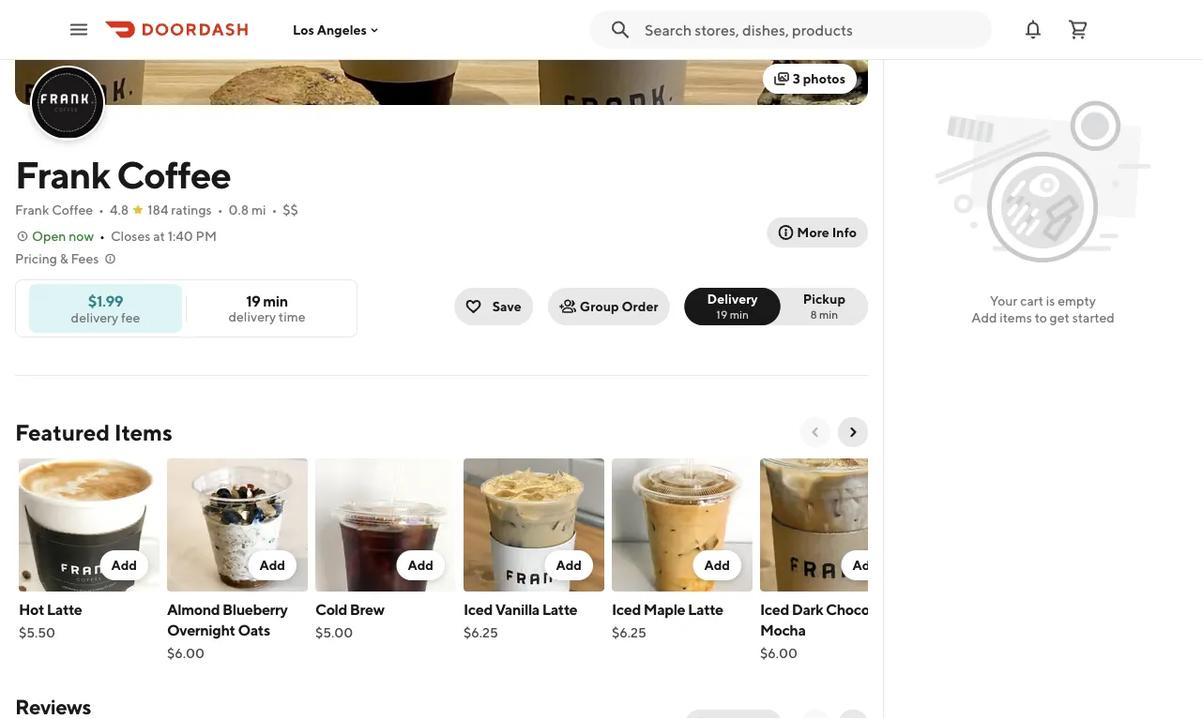 Task type: vqa. For each thing, say whether or not it's contained in the screenshot.


Task type: locate. For each thing, give the bounding box(es) containing it.
fees
[[71, 251, 99, 267]]

$5.50
[[19, 625, 55, 641]]

delivery inside 19 min delivery time
[[228, 309, 276, 325]]

open now
[[32, 228, 94, 244]]

next button of carousel image
[[845, 425, 860, 440]]

1 horizontal spatial iced
[[612, 601, 641, 619]]

group
[[580, 299, 619, 314]]

min down 0.8 mi • $$
[[263, 292, 288, 310]]

blueberry
[[222, 601, 288, 619]]

$6.00 down overnight
[[167, 646, 204, 662]]

iced vanilla latte $6.25
[[464, 601, 577, 641]]

0.8
[[229, 202, 249, 218]]

coffee
[[117, 152, 231, 197], [52, 202, 93, 218]]

$6.25 down vanilla
[[464, 625, 498, 641]]

to
[[1035, 310, 1047, 326]]

0 horizontal spatial min
[[263, 292, 288, 310]]

0 horizontal spatial coffee
[[52, 202, 93, 218]]

iced left maple
[[612, 601, 641, 619]]

mi
[[251, 202, 266, 218]]

0 horizontal spatial $6.25
[[464, 625, 498, 641]]

•
[[99, 202, 104, 218], [217, 202, 223, 218], [272, 202, 277, 218], [100, 228, 105, 244]]

pricing
[[15, 251, 57, 267]]

pm
[[196, 228, 217, 244]]

iced left vanilla
[[464, 601, 493, 619]]

add inside your cart is empty add items to get started
[[971, 310, 997, 326]]

2 horizontal spatial min
[[819, 308, 838, 321]]

0 horizontal spatial delivery
[[71, 310, 118, 325]]

&
[[60, 251, 68, 267]]

coffee up now
[[52, 202, 93, 218]]

hot
[[19, 601, 44, 619]]

$6.00 inside iced dark chocolate mocha $6.00
[[760, 646, 798, 662]]

open
[[32, 228, 66, 244]]

brew
[[350, 601, 384, 619]]

5 add button from the left
[[693, 551, 741, 581]]

0 horizontal spatial 19
[[246, 292, 260, 310]]

iced dark chocolate mocha $6.00
[[760, 601, 894, 662]]

1 vertical spatial frank
[[15, 202, 49, 218]]

min for pickup
[[819, 308, 838, 321]]

more
[[797, 225, 829, 240]]

1 horizontal spatial delivery
[[228, 309, 276, 325]]

$6.25
[[464, 625, 498, 641], [612, 625, 646, 641]]

items
[[114, 419, 172, 446]]

delivery
[[228, 309, 276, 325], [71, 310, 118, 325]]

2 latte from the left
[[542, 601, 577, 619]]

iced inside iced vanilla latte $6.25
[[464, 601, 493, 619]]

3 latte from the left
[[688, 601, 723, 619]]

0 horizontal spatial latte
[[47, 601, 82, 619]]

3 photos button
[[763, 64, 857, 94]]

2 horizontal spatial latte
[[688, 601, 723, 619]]

0 vertical spatial frank
[[15, 152, 110, 197]]

1:40
[[168, 228, 193, 244]]

1 horizontal spatial $6.25
[[612, 625, 646, 641]]

latte right vanilla
[[542, 601, 577, 619]]

min down delivery
[[730, 308, 749, 321]]

frank up open at the top
[[15, 202, 49, 218]]

184 ratings •
[[147, 202, 223, 218]]

add for iced dark chocolate mocha
[[852, 558, 878, 573]]

$6.00
[[167, 646, 204, 662], [760, 646, 798, 662]]

delivery
[[707, 291, 758, 307]]

19 left time
[[246, 292, 260, 310]]

1 vertical spatial coffee
[[52, 202, 93, 218]]

frank coffee •
[[15, 202, 104, 218]]

• for coffee
[[99, 202, 104, 218]]

latte inside the iced maple latte $6.25
[[688, 601, 723, 619]]

group order
[[580, 299, 658, 314]]

latte right hot
[[47, 601, 82, 619]]

3 iced from the left
[[760, 601, 789, 619]]

los angeles button
[[293, 22, 382, 37]]

min right 8
[[819, 308, 838, 321]]

add for almond blueberry overnight oats
[[259, 558, 285, 573]]

$6.00 for almond blueberry overnight oats
[[167, 646, 204, 662]]

your
[[990, 293, 1018, 309]]

pickup 8 min
[[803, 291, 845, 321]]

19
[[246, 292, 260, 310], [716, 308, 727, 321]]

1 $6.25 from the left
[[464, 625, 498, 641]]

2 horizontal spatial iced
[[760, 601, 789, 619]]

None radio
[[685, 288, 780, 326], [769, 288, 868, 326], [685, 288, 780, 326], [769, 288, 868, 326]]

iced for iced dark chocolate mocha
[[760, 601, 789, 619]]

$6.25 inside the iced maple latte $6.25
[[612, 625, 646, 641]]

1 horizontal spatial 19
[[716, 308, 727, 321]]

1 iced from the left
[[464, 601, 493, 619]]

iced
[[464, 601, 493, 619], [612, 601, 641, 619], [760, 601, 789, 619]]

$6.25 inside iced vanilla latte $6.25
[[464, 625, 498, 641]]

latte right maple
[[688, 601, 723, 619]]

featured items
[[15, 419, 172, 446]]

0 horizontal spatial iced
[[464, 601, 493, 619]]

• left 0.8
[[217, 202, 223, 218]]

add button
[[100, 551, 148, 581], [248, 551, 297, 581], [396, 551, 445, 581], [545, 551, 593, 581], [693, 551, 741, 581], [841, 551, 890, 581]]

latte inside iced vanilla latte $6.25
[[542, 601, 577, 619]]

add button for iced dark chocolate mocha
[[841, 551, 890, 581]]

cold
[[315, 601, 347, 619]]

1 $6.00 from the left
[[167, 646, 204, 662]]

$6.00 inside almond blueberry overnight oats $6.00
[[167, 646, 204, 662]]

• left 4.8
[[99, 202, 104, 218]]

delivery left time
[[228, 309, 276, 325]]

add button for almond blueberry overnight oats
[[248, 551, 297, 581]]

0 horizontal spatial $6.00
[[167, 646, 204, 662]]

vanilla
[[495, 601, 540, 619]]

2 iced from the left
[[612, 601, 641, 619]]

your cart is empty add items to get started
[[971, 293, 1115, 326]]

1 add button from the left
[[100, 551, 148, 581]]

1 horizontal spatial $6.00
[[760, 646, 798, 662]]

add for iced vanilla latte
[[556, 558, 582, 573]]

• closes at 1:40 pm
[[100, 228, 217, 244]]

started
[[1072, 310, 1115, 326]]

3 add button from the left
[[396, 551, 445, 581]]

maple
[[643, 601, 685, 619]]

latte for iced vanilla latte
[[542, 601, 577, 619]]

iced inside iced dark chocolate mocha $6.00
[[760, 601, 789, 619]]

19 inside the delivery 19 min
[[716, 308, 727, 321]]

1 horizontal spatial min
[[730, 308, 749, 321]]

1 latte from the left
[[47, 601, 82, 619]]

frank for frank coffee
[[15, 152, 110, 197]]

frank coffee
[[15, 152, 231, 197]]

2 frank from the top
[[15, 202, 49, 218]]

iced vanilla latte image
[[464, 459, 604, 592]]

2 add button from the left
[[248, 551, 297, 581]]

closes
[[111, 228, 151, 244]]

add button for iced vanilla latte
[[545, 551, 593, 581]]

add
[[971, 310, 997, 326], [111, 558, 137, 573], [259, 558, 285, 573], [408, 558, 434, 573], [556, 558, 582, 573], [704, 558, 730, 573], [852, 558, 878, 573]]

0 vertical spatial coffee
[[117, 152, 231, 197]]

latte
[[47, 601, 82, 619], [542, 601, 577, 619], [688, 601, 723, 619]]

latte inside hot latte $5.50
[[47, 601, 82, 619]]

hot latte $5.50
[[19, 601, 82, 641]]

delivery inside $1.99 delivery fee
[[71, 310, 118, 325]]

1 horizontal spatial coffee
[[117, 152, 231, 197]]

1 horizontal spatial latte
[[542, 601, 577, 619]]

featured items heading
[[15, 418, 172, 448]]

iced inside the iced maple latte $6.25
[[612, 601, 641, 619]]

8
[[810, 308, 817, 321]]

frank
[[15, 152, 110, 197], [15, 202, 49, 218]]

more info
[[797, 225, 857, 240]]

4 add button from the left
[[545, 551, 593, 581]]

$6.00 down mocha at the right of the page
[[760, 646, 798, 662]]

frank up frank coffee •
[[15, 152, 110, 197]]

at
[[153, 228, 165, 244]]

coffee up 184 ratings •
[[117, 152, 231, 197]]

pricing & fees button
[[15, 250, 118, 268]]

add for cold brew
[[408, 558, 434, 573]]

frank for frank coffee •
[[15, 202, 49, 218]]

6 add button from the left
[[841, 551, 890, 581]]

min
[[263, 292, 288, 310], [730, 308, 749, 321], [819, 308, 838, 321]]

$1.99 delivery fee
[[71, 292, 140, 325]]

19 down delivery
[[716, 308, 727, 321]]

min inside the delivery 19 min
[[730, 308, 749, 321]]

2 $6.00 from the left
[[760, 646, 798, 662]]

fee
[[121, 310, 140, 325]]

iced for iced vanilla latte
[[464, 601, 493, 619]]

angeles
[[317, 22, 367, 37]]

$6.25 down maple
[[612, 625, 646, 641]]

2 $6.25 from the left
[[612, 625, 646, 641]]

latte for iced maple latte
[[688, 601, 723, 619]]

• right mi
[[272, 202, 277, 218]]

photos
[[803, 71, 845, 86]]

iced up mocha at the right of the page
[[760, 601, 789, 619]]

save
[[492, 299, 522, 314]]

delivery left fee
[[71, 310, 118, 325]]

1 frank from the top
[[15, 152, 110, 197]]

min inside pickup 8 min
[[819, 308, 838, 321]]



Task type: describe. For each thing, give the bounding box(es) containing it.
$$
[[283, 202, 298, 218]]

19 min delivery time
[[228, 292, 305, 325]]

cold brew $5.00
[[315, 601, 384, 641]]

group order button
[[548, 288, 670, 326]]

oats
[[238, 622, 270, 640]]

$6.00 for iced dark chocolate mocha
[[760, 646, 798, 662]]

iced maple latte $6.25
[[612, 601, 723, 641]]

pricing & fees
[[15, 251, 99, 267]]

• right now
[[100, 228, 105, 244]]

• for mi
[[272, 202, 277, 218]]

184
[[147, 202, 168, 218]]

featured
[[15, 419, 110, 446]]

more info button
[[767, 218, 868, 248]]

chocolate
[[826, 601, 894, 619]]

pickup
[[803, 291, 845, 307]]

hot latte image
[[19, 459, 160, 592]]

order methods option group
[[685, 288, 868, 326]]

items
[[1000, 310, 1032, 326]]

add button for cold brew
[[396, 551, 445, 581]]

Store search: begin typing to search for stores available on DoorDash text field
[[645, 19, 981, 40]]

add for hot latte
[[111, 558, 137, 573]]

mocha
[[760, 622, 806, 640]]

order
[[622, 299, 658, 314]]

frank coffee image
[[32, 68, 103, 139]]

open menu image
[[68, 18, 90, 41]]

$6.25 for maple
[[612, 625, 646, 641]]

los angeles
[[293, 22, 367, 37]]

almond blueberry overnight oats $6.00
[[167, 601, 288, 662]]

0 items, open order cart image
[[1067, 18, 1089, 41]]

info
[[832, 225, 857, 240]]

overnight
[[167, 622, 235, 640]]

add button for iced maple latte
[[693, 551, 741, 581]]

next image
[[845, 718, 860, 720]]

$1.99
[[88, 292, 123, 310]]

delivery 19 min
[[707, 291, 758, 321]]

0.8 mi • $$
[[229, 202, 298, 218]]

now
[[69, 228, 94, 244]]

get
[[1050, 310, 1070, 326]]

19 inside 19 min delivery time
[[246, 292, 260, 310]]

min inside 19 min delivery time
[[263, 292, 288, 310]]

iced maple latte image
[[612, 459, 753, 592]]

4.8
[[110, 202, 129, 218]]

cart
[[1020, 293, 1044, 309]]

empty
[[1058, 293, 1096, 309]]

coffee for frank coffee •
[[52, 202, 93, 218]]

dark
[[792, 601, 823, 619]]

3 photos
[[793, 71, 845, 86]]

add for iced maple latte
[[704, 558, 730, 573]]

notification bell image
[[1022, 18, 1044, 41]]

iced dark chocolate mocha image
[[760, 459, 901, 592]]

almond
[[167, 601, 220, 619]]

$6.25 for vanilla
[[464, 625, 498, 641]]

min for delivery
[[730, 308, 749, 321]]

previous button of carousel image
[[808, 425, 823, 440]]

save button
[[455, 288, 533, 326]]

almond blueberry overnight oats image
[[167, 459, 308, 592]]

cold brew image
[[315, 459, 456, 592]]

add button for hot latte
[[100, 551, 148, 581]]

ratings
[[171, 202, 212, 218]]

iced for iced maple latte
[[612, 601, 641, 619]]

$5.00
[[315, 625, 353, 641]]

is
[[1046, 293, 1055, 309]]

• for ratings
[[217, 202, 223, 218]]

time
[[279, 309, 305, 325]]

3
[[793, 71, 800, 86]]

los
[[293, 22, 314, 37]]

coffee for frank coffee
[[117, 152, 231, 197]]



